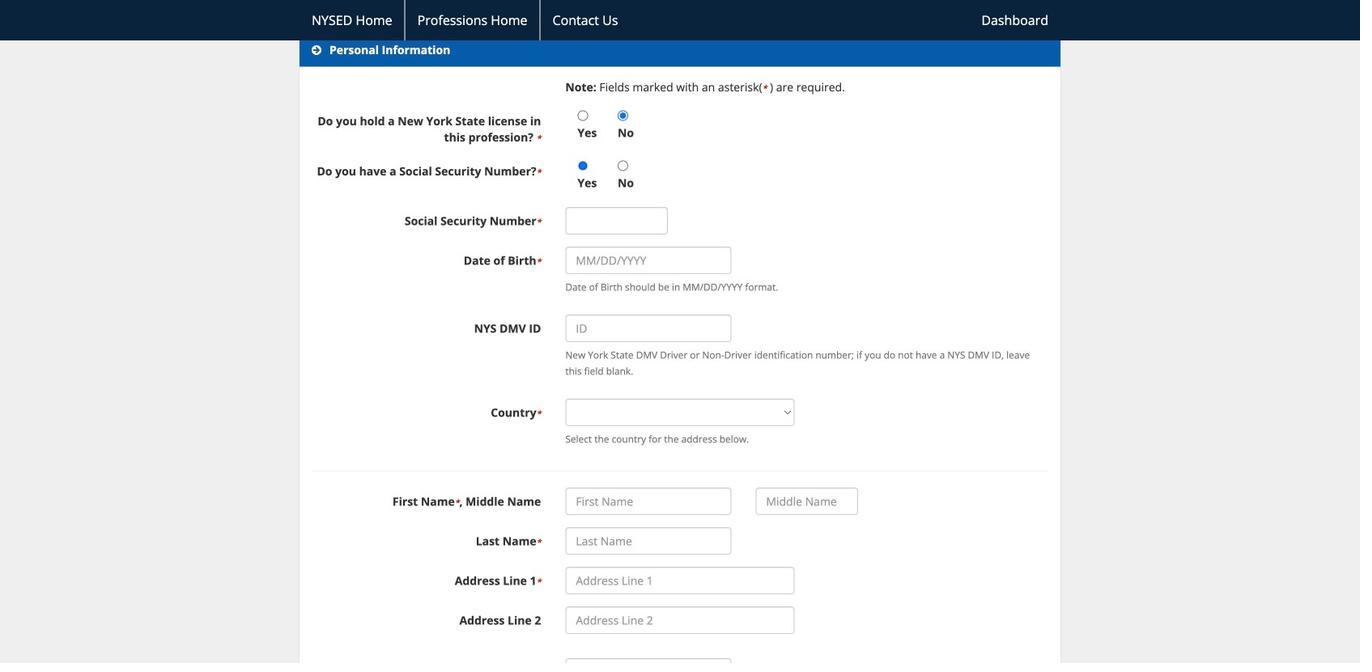 Task type: describe. For each thing, give the bounding box(es) containing it.
Address Line 1 text field
[[565, 568, 795, 595]]

arrow circle right image
[[312, 45, 321, 56]]

City text field
[[565, 659, 731, 664]]

Last Name text field
[[565, 528, 731, 556]]

Address Line 2 text field
[[565, 607, 795, 635]]



Task type: locate. For each thing, give the bounding box(es) containing it.
ID text field
[[565, 315, 731, 343]]

None radio
[[618, 111, 628, 121]]

First Name text field
[[565, 488, 731, 516]]

None text field
[[565, 207, 668, 235]]

MM/DD/YYYY text field
[[565, 247, 731, 275]]

Middle Name text field
[[756, 488, 858, 516]]

None radio
[[578, 111, 588, 121], [578, 161, 588, 171], [618, 161, 628, 171], [578, 111, 588, 121], [578, 161, 588, 171], [618, 161, 628, 171]]



Task type: vqa. For each thing, say whether or not it's contained in the screenshot.
Address Line 2 text box
yes



